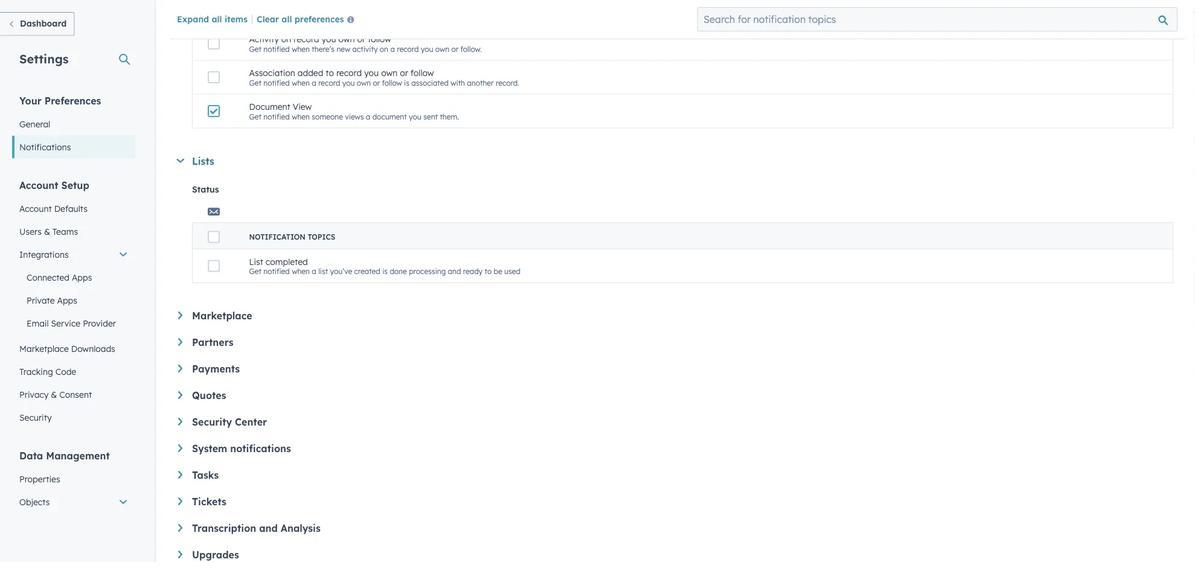 Task type: describe. For each thing, give the bounding box(es) containing it.
data management
[[19, 450, 110, 462]]

tickets
[[192, 496, 227, 508]]

is inside list completed get notified when a list you've created is done processing and ready to be used
[[383, 267, 388, 276]]

follow.
[[461, 45, 482, 54]]

transcription
[[192, 523, 256, 535]]

center
[[235, 417, 267, 429]]

notifications
[[19, 142, 71, 152]]

list
[[319, 267, 328, 276]]

transcription and analysis
[[192, 523, 321, 535]]

connected apps link
[[12, 266, 135, 289]]

there's
[[312, 45, 335, 54]]

account defaults link
[[12, 197, 135, 220]]

connected
[[27, 272, 69, 283]]

provider
[[83, 318, 116, 329]]

apps for connected apps
[[72, 272, 92, 283]]

caret image for marketplace
[[178, 312, 182, 320]]

dashboard
[[20, 18, 67, 29]]

quotes button
[[178, 390, 1174, 402]]

transcription and analysis button
[[178, 523, 1174, 535]]

tasks button
[[178, 470, 1174, 482]]

marketplace for marketplace
[[192, 310, 252, 322]]

Search for notification topics search field
[[698, 7, 1178, 31]]

1 vertical spatial and
[[259, 523, 278, 535]]

& for users
[[44, 226, 50, 237]]

you down activity
[[364, 68, 379, 78]]

notified inside association added to record you own or follow get notified when a record you own or follow is associated with another record.
[[264, 78, 290, 87]]

integrations
[[19, 249, 69, 260]]

own right there's
[[339, 34, 355, 45]]

account defaults
[[19, 203, 88, 214]]

lists
[[192, 155, 214, 167]]

ready
[[463, 267, 483, 276]]

document
[[373, 112, 407, 121]]

private
[[27, 295, 55, 306]]

you up associated
[[421, 45, 434, 54]]

clear all preferences
[[257, 13, 344, 24]]

users
[[19, 226, 42, 237]]

security for security
[[19, 412, 52, 423]]

account setup
[[19, 179, 89, 191]]

document view get notified when someone views a document you sent them.
[[249, 102, 459, 121]]

dashboard link
[[0, 12, 75, 36]]

connected apps
[[27, 272, 92, 283]]

or left associated
[[400, 68, 408, 78]]

private apps
[[27, 295, 77, 306]]

and inside list completed get notified when a list you've created is done processing and ready to be used
[[448, 267, 461, 276]]

own left follow.
[[436, 45, 450, 54]]

security center
[[192, 417, 267, 429]]

teams
[[52, 226, 78, 237]]

added
[[298, 68, 324, 78]]

notified inside document view get notified when someone views a document you sent them.
[[264, 112, 290, 121]]

marketplace downloads
[[19, 344, 115, 354]]

own up document view get notified when someone views a document you sent them.
[[357, 78, 371, 87]]

marketplace button
[[178, 310, 1174, 322]]

lists button
[[176, 155, 1174, 167]]

record down clear all preferences button
[[294, 34, 319, 45]]

caret image for transcription and analysis
[[178, 525, 182, 533]]

get inside association added to record you own or follow get notified when a record you own or follow is associated with another record.
[[249, 78, 262, 87]]

privacy
[[19, 389, 49, 400]]

caret image for security center
[[178, 418, 182, 426]]

expand all items button
[[177, 13, 248, 24]]

a inside association added to record you own or follow get notified when a record you own or follow is associated with another record.
[[312, 78, 317, 87]]

caret image for system notifications
[[178, 445, 182, 453]]

get inside list completed get notified when a list you've created is done processing and ready to be used
[[249, 267, 262, 276]]

or down activity
[[373, 78, 380, 87]]

caret image for upgrades
[[178, 551, 182, 559]]

tracking code link
[[12, 360, 135, 383]]

activity on record you own or follow get notified when there's new activity on a record you own or follow.
[[249, 34, 482, 54]]

or left follow.
[[452, 45, 459, 54]]

your preferences element
[[12, 94, 135, 159]]

users & teams
[[19, 226, 78, 237]]

record down new
[[337, 68, 362, 78]]

you've
[[330, 267, 352, 276]]

payments button
[[178, 363, 1174, 376]]

upgrades
[[192, 550, 239, 562]]

processing
[[409, 267, 446, 276]]

you left new
[[322, 34, 336, 45]]

when inside list completed get notified when a list you've created is done processing and ready to be used
[[292, 267, 310, 276]]

properties
[[19, 474, 60, 485]]

users & teams link
[[12, 220, 135, 243]]

someone
[[312, 112, 343, 121]]

data management element
[[12, 449, 135, 563]]

list
[[249, 257, 263, 267]]

settings
[[19, 51, 69, 66]]

0 horizontal spatial on
[[281, 34, 291, 45]]

all for expand
[[212, 13, 222, 24]]

setup
[[61, 179, 89, 191]]

when inside activity on record you own or follow get notified when there's new activity on a record you own or follow.
[[292, 45, 310, 54]]

tickets button
[[178, 496, 1174, 508]]

your
[[19, 95, 42, 107]]

get inside activity on record you own or follow get notified when there's new activity on a record you own or follow.
[[249, 45, 262, 54]]

follow up document
[[382, 78, 402, 87]]

be
[[494, 267, 503, 276]]

created
[[354, 267, 381, 276]]

1 notification topics from the top
[[249, 10, 335, 19]]

document
[[249, 102, 291, 112]]

general link
[[12, 113, 135, 136]]

objects button
[[12, 491, 135, 514]]

another
[[467, 78, 494, 87]]

views
[[345, 112, 364, 121]]

a inside activity on record you own or follow get notified when there's new activity on a record you own or follow.
[[391, 45, 395, 54]]

preferences
[[45, 95, 101, 107]]

activity
[[353, 45, 378, 54]]

system notifications
[[192, 443, 291, 455]]

list completed get notified when a list you've created is done processing and ready to be used
[[249, 257, 521, 276]]

a inside list completed get notified when a list you've created is done processing and ready to be used
[[312, 267, 317, 276]]

all for clear
[[282, 13, 292, 24]]

account for account setup
[[19, 179, 58, 191]]

& for privacy
[[51, 389, 57, 400]]

when inside document view get notified when someone views a document you sent them.
[[292, 112, 310, 121]]

marketplace for marketplace downloads
[[19, 344, 69, 354]]

status
[[192, 184, 219, 195]]

consent
[[59, 389, 92, 400]]

to inside association added to record you own or follow get notified when a record you own or follow is associated with another record.
[[326, 68, 334, 78]]

tasks
[[192, 470, 219, 482]]



Task type: locate. For each thing, give the bounding box(es) containing it.
caret image inside quotes dropdown button
[[178, 392, 182, 400]]

account up users
[[19, 203, 52, 214]]

1 horizontal spatial is
[[404, 78, 410, 87]]

1 all from the left
[[212, 13, 222, 24]]

record up the someone
[[319, 78, 340, 87]]

expand
[[177, 13, 209, 24]]

caret image inside partners dropdown button
[[178, 339, 182, 346]]

a left list
[[312, 267, 317, 276]]

1 horizontal spatial security
[[192, 417, 232, 429]]

1 vertical spatial &
[[51, 389, 57, 400]]

defaults
[[54, 203, 88, 214]]

when left there's
[[292, 45, 310, 54]]

email service provider link
[[12, 312, 135, 335]]

on right activity
[[380, 45, 389, 54]]

is left associated
[[404, 78, 410, 87]]

activity
[[249, 34, 279, 45]]

1 caret image from the top
[[178, 312, 182, 320]]

security down privacy
[[19, 412, 52, 423]]

own
[[339, 34, 355, 45], [436, 45, 450, 54], [381, 68, 398, 78], [357, 78, 371, 87]]

caret image for partners
[[178, 339, 182, 346]]

notified left view
[[264, 112, 290, 121]]

used
[[505, 267, 521, 276]]

new
[[337, 45, 351, 54]]

notification topics up completed
[[249, 233, 335, 242]]

on
[[281, 34, 291, 45], [380, 45, 389, 54]]

3 caret image from the top
[[178, 445, 182, 453]]

association
[[249, 68, 295, 78]]

caret image inside 'lists' dropdown button
[[177, 159, 184, 163]]

with
[[451, 78, 465, 87]]

notification topics up activity at the top left of the page
[[249, 10, 335, 19]]

caret image inside transcription and analysis dropdown button
[[178, 525, 182, 533]]

when left the someone
[[292, 112, 310, 121]]

marketplace inside account setup 'element'
[[19, 344, 69, 354]]

1 notification from the top
[[249, 10, 306, 19]]

& right privacy
[[51, 389, 57, 400]]

get up association
[[249, 45, 262, 54]]

0 vertical spatial topics
[[308, 10, 335, 19]]

4 when from the top
[[292, 267, 310, 276]]

account for account defaults
[[19, 203, 52, 214]]

caret image for payments
[[178, 365, 182, 373]]

0 vertical spatial marketplace
[[192, 310, 252, 322]]

account
[[19, 179, 58, 191], [19, 203, 52, 214]]

4 get from the top
[[249, 267, 262, 276]]

notified up document
[[264, 78, 290, 87]]

analysis
[[281, 523, 321, 535]]

marketplace up tracking code at the left
[[19, 344, 69, 354]]

completed
[[266, 257, 308, 267]]

0 vertical spatial apps
[[72, 272, 92, 283]]

caret image for quotes
[[178, 392, 182, 400]]

sent
[[424, 112, 438, 121]]

2 notification from the top
[[249, 233, 306, 242]]

caret image inside payments dropdown button
[[178, 365, 182, 373]]

2 notified from the top
[[264, 78, 290, 87]]

marketplace
[[192, 310, 252, 322], [19, 344, 69, 354]]

a
[[391, 45, 395, 54], [312, 78, 317, 87], [366, 112, 371, 121], [312, 267, 317, 276]]

1 vertical spatial to
[[485, 267, 492, 276]]

all inside button
[[282, 13, 292, 24]]

1 notified from the top
[[264, 45, 290, 54]]

security inside account setup 'element'
[[19, 412, 52, 423]]

to
[[326, 68, 334, 78], [485, 267, 492, 276]]

0 horizontal spatial is
[[383, 267, 388, 276]]

all left items
[[212, 13, 222, 24]]

caret image left tickets at the bottom left of page
[[178, 498, 182, 506]]

1 horizontal spatial marketplace
[[192, 310, 252, 322]]

notified right list
[[264, 267, 290, 276]]

1 vertical spatial notification topics
[[249, 233, 335, 242]]

2 all from the left
[[282, 13, 292, 24]]

0 vertical spatial is
[[404, 78, 410, 87]]

caret image inside security center dropdown button
[[178, 418, 182, 426]]

2 caret image from the top
[[178, 339, 182, 346]]

payments
[[192, 363, 240, 376]]

security for security center
[[192, 417, 232, 429]]

you
[[322, 34, 336, 45], [421, 45, 434, 54], [364, 68, 379, 78], [342, 78, 355, 87], [409, 112, 422, 121]]

view
[[293, 102, 312, 112]]

marketplace up "partners"
[[192, 310, 252, 322]]

notification up completed
[[249, 233, 306, 242]]

privacy & consent
[[19, 389, 92, 400]]

own down activity on record you own or follow get notified when there's new activity on a record you own or follow.
[[381, 68, 398, 78]]

0 vertical spatial notification
[[249, 10, 306, 19]]

follow left with
[[411, 68, 434, 78]]

code
[[55, 366, 76, 377]]

notified inside list completed get notified when a list you've created is done processing and ready to be used
[[264, 267, 290, 276]]

1 vertical spatial notification
[[249, 233, 306, 242]]

3 when from the top
[[292, 112, 310, 121]]

or
[[357, 34, 366, 45], [452, 45, 459, 54], [400, 68, 408, 78], [373, 78, 380, 87]]

3 get from the top
[[249, 112, 262, 121]]

caret image
[[178, 312, 182, 320], [178, 339, 182, 346], [178, 445, 182, 453], [178, 472, 182, 479]]

3 notified from the top
[[264, 112, 290, 121]]

2 account from the top
[[19, 203, 52, 214]]

caret image for lists
[[177, 159, 184, 163]]

notifications
[[230, 443, 291, 455]]

record up association added to record you own or follow get notified when a record you own or follow is associated with another record.
[[397, 45, 419, 54]]

0 vertical spatial account
[[19, 179, 58, 191]]

caret image
[[177, 159, 184, 163], [178, 365, 182, 373], [178, 392, 182, 400], [178, 418, 182, 426], [178, 498, 182, 506], [178, 525, 182, 533], [178, 551, 182, 559]]

apps up service
[[57, 295, 77, 306]]

general
[[19, 119, 50, 129]]

1 vertical spatial apps
[[57, 295, 77, 306]]

when left list
[[292, 267, 310, 276]]

&
[[44, 226, 50, 237], [51, 389, 57, 400]]

email
[[27, 318, 49, 329]]

security
[[19, 412, 52, 423], [192, 417, 232, 429]]

2 notification topics from the top
[[249, 233, 335, 242]]

tracking
[[19, 366, 53, 377]]

caret image left quotes
[[178, 392, 182, 400]]

and left analysis
[[259, 523, 278, 535]]

1 get from the top
[[249, 45, 262, 54]]

security up system
[[192, 417, 232, 429]]

data
[[19, 450, 43, 462]]

1 horizontal spatial on
[[380, 45, 389, 54]]

get
[[249, 45, 262, 54], [249, 78, 262, 87], [249, 112, 262, 121], [249, 267, 262, 276]]

0 horizontal spatial all
[[212, 13, 222, 24]]

1 vertical spatial account
[[19, 203, 52, 214]]

get inside document view get notified when someone views a document you sent them.
[[249, 112, 262, 121]]

all right clear
[[282, 13, 292, 24]]

notification up activity at the top left of the page
[[249, 10, 306, 19]]

caret image for tickets
[[178, 498, 182, 506]]

caret image inside tickets dropdown button
[[178, 498, 182, 506]]

partners button
[[178, 337, 1174, 349]]

to inside list completed get notified when a list you've created is done processing and ready to be used
[[485, 267, 492, 276]]

apps for private apps
[[57, 295, 77, 306]]

partners
[[192, 337, 234, 349]]

4 caret image from the top
[[178, 472, 182, 479]]

notified up association
[[264, 45, 290, 54]]

follow inside activity on record you own or follow get notified when there's new activity on a record you own or follow.
[[368, 34, 391, 45]]

caret image inside system notifications 'dropdown button'
[[178, 445, 182, 453]]

caret image inside "upgrades" dropdown button
[[178, 551, 182, 559]]

and
[[448, 267, 461, 276], [259, 523, 278, 535]]

objects
[[19, 497, 50, 508]]

0 vertical spatial to
[[326, 68, 334, 78]]

2 topics from the top
[[308, 233, 335, 242]]

clear all preferences button
[[257, 13, 359, 27]]

get up document
[[249, 78, 262, 87]]

get left completed
[[249, 267, 262, 276]]

preferences
[[295, 13, 344, 24]]

associated
[[412, 78, 449, 87]]

a up view
[[312, 78, 317, 87]]

you inside document view get notified when someone views a document you sent them.
[[409, 112, 422, 121]]

0 horizontal spatial and
[[259, 523, 278, 535]]

apps down integrations button
[[72, 272, 92, 283]]

or right new
[[357, 34, 366, 45]]

a inside document view get notified when someone views a document you sent them.
[[366, 112, 371, 121]]

your preferences
[[19, 95, 101, 107]]

2 get from the top
[[249, 78, 262, 87]]

privacy & consent link
[[12, 383, 135, 406]]

expand all items
[[177, 13, 248, 24]]

security center button
[[178, 417, 1174, 429]]

a right activity
[[391, 45, 395, 54]]

1 vertical spatial marketplace
[[19, 344, 69, 354]]

them.
[[440, 112, 459, 121]]

0 vertical spatial and
[[448, 267, 461, 276]]

notification
[[249, 10, 306, 19], [249, 233, 306, 242]]

caret image left the transcription
[[178, 525, 182, 533]]

marketplace downloads link
[[12, 337, 135, 360]]

you left sent
[[409, 112, 422, 121]]

0 horizontal spatial marketplace
[[19, 344, 69, 354]]

account up account defaults on the left of the page
[[19, 179, 58, 191]]

2 when from the top
[[292, 78, 310, 87]]

1 horizontal spatial and
[[448, 267, 461, 276]]

4 notified from the top
[[264, 267, 290, 276]]

1 when from the top
[[292, 45, 310, 54]]

security link
[[12, 406, 135, 429]]

caret image for tasks
[[178, 472, 182, 479]]

service
[[51, 318, 80, 329]]

0 horizontal spatial to
[[326, 68, 334, 78]]

record.
[[496, 78, 520, 87]]

caret image left security center
[[178, 418, 182, 426]]

topics up there's
[[308, 10, 335, 19]]

0 vertical spatial notification topics
[[249, 10, 335, 19]]

a right views
[[366, 112, 371, 121]]

1 horizontal spatial all
[[282, 13, 292, 24]]

when up view
[[292, 78, 310, 87]]

account setup element
[[12, 179, 135, 429]]

caret image inside marketplace dropdown button
[[178, 312, 182, 320]]

items
[[225, 13, 248, 24]]

1 horizontal spatial to
[[485, 267, 492, 276]]

is inside association added to record you own or follow get notified when a record you own or follow is associated with another record.
[[404, 78, 410, 87]]

follow right new
[[368, 34, 391, 45]]

1 horizontal spatial &
[[51, 389, 57, 400]]

system notifications button
[[178, 443, 1174, 455]]

topics up list
[[308, 233, 335, 242]]

1 topics from the top
[[308, 10, 335, 19]]

caret image left upgrades
[[178, 551, 182, 559]]

all
[[212, 13, 222, 24], [282, 13, 292, 24]]

notification topics
[[249, 10, 335, 19], [249, 233, 335, 242]]

0 horizontal spatial security
[[19, 412, 52, 423]]

on right activity at the top left of the page
[[281, 34, 291, 45]]

& right users
[[44, 226, 50, 237]]

1 vertical spatial is
[[383, 267, 388, 276]]

clear
[[257, 13, 279, 24]]

record
[[294, 34, 319, 45], [397, 45, 419, 54], [337, 68, 362, 78], [319, 78, 340, 87]]

caret image left payments
[[178, 365, 182, 373]]

0 vertical spatial &
[[44, 226, 50, 237]]

notified
[[264, 45, 290, 54], [264, 78, 290, 87], [264, 112, 290, 121], [264, 267, 290, 276]]

get down association
[[249, 112, 262, 121]]

private apps link
[[12, 289, 135, 312]]

is left done
[[383, 267, 388, 276]]

0 horizontal spatial &
[[44, 226, 50, 237]]

downloads
[[71, 344, 115, 354]]

integrations button
[[12, 243, 135, 266]]

caret image inside tasks "dropdown button"
[[178, 472, 182, 479]]

1 vertical spatial topics
[[308, 233, 335, 242]]

quotes
[[192, 390, 226, 402]]

and left ready on the top left
[[448, 267, 461, 276]]

system
[[192, 443, 227, 455]]

to right added
[[326, 68, 334, 78]]

upgrades button
[[178, 550, 1174, 562]]

1 account from the top
[[19, 179, 58, 191]]

notified inside activity on record you own or follow get notified when there's new activity on a record you own or follow.
[[264, 45, 290, 54]]

to left be
[[485, 267, 492, 276]]

caret image left the lists
[[177, 159, 184, 163]]

notifications link
[[12, 136, 135, 159]]

apps
[[72, 272, 92, 283], [57, 295, 77, 306]]

you up document view get notified when someone views a document you sent them.
[[342, 78, 355, 87]]

when inside association added to record you own or follow get notified when a record you own or follow is associated with another record.
[[292, 78, 310, 87]]



Task type: vqa. For each thing, say whether or not it's contained in the screenshot.
"Profile" LINK
no



